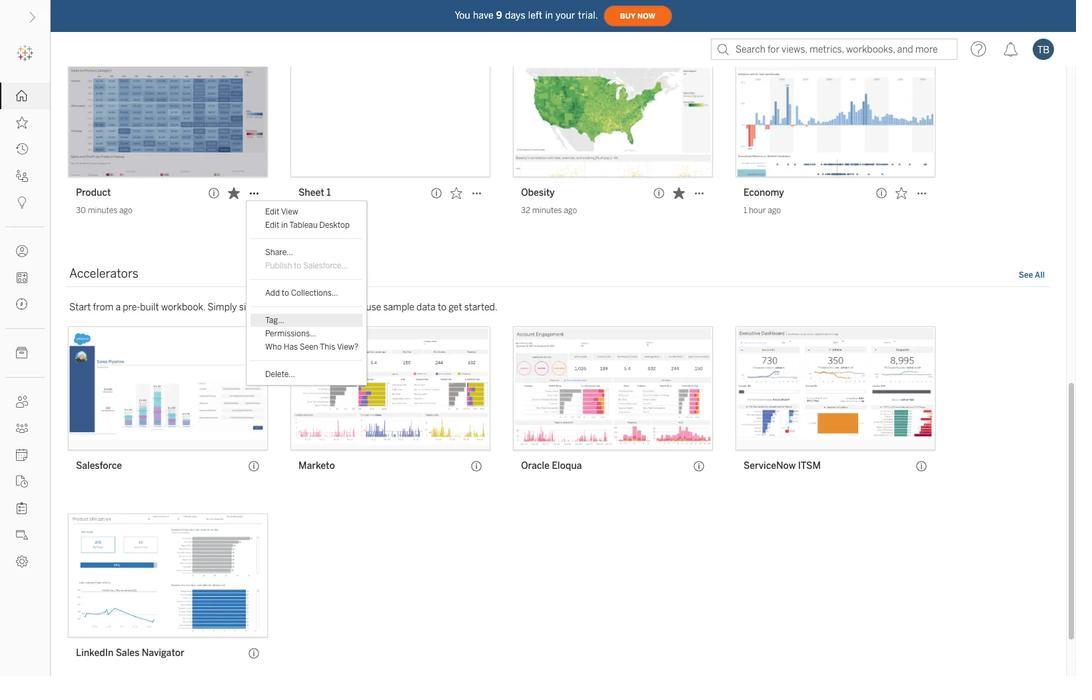 Task type: describe. For each thing, give the bounding box(es) containing it.
you have 9 days left in your trial.
[[455, 10, 598, 21]]

salesforce
[[76, 461, 122, 472]]

sheet 1
[[299, 188, 331, 199]]

collections...
[[291, 289, 338, 298]]

0 horizontal spatial in
[[259, 302, 267, 313]]

marketo
[[299, 461, 335, 472]]

site status image
[[16, 529, 28, 541]]

groups image
[[16, 422, 28, 434]]

pre-
[[123, 302, 140, 313]]

tag…
[[265, 316, 284, 325]]

recommendations image
[[16, 197, 28, 209]]

share…
[[265, 248, 293, 257]]

has
[[284, 343, 298, 352]]

edit for edit view
[[265, 207, 279, 217]]

workbook.
[[161, 302, 205, 313]]

use
[[366, 302, 381, 313]]

accelerators
[[69, 267, 139, 281]]

delete…
[[265, 370, 295, 379]]

or
[[355, 302, 364, 313]]

sheet
[[299, 188, 324, 199]]

Search for views, metrics, workbooks, and more text field
[[711, 39, 958, 60]]

days
[[505, 10, 526, 21]]

edit view
[[265, 207, 298, 217]]

ago for product
[[119, 206, 133, 215]]

9
[[496, 10, 502, 21]]

tasks image
[[16, 502, 28, 514]]

buy now
[[620, 12, 655, 20]]

left
[[528, 10, 543, 21]]

sample
[[383, 302, 414, 313]]

favorites image
[[16, 117, 28, 129]]

recents image
[[16, 143, 28, 155]]

linkedin
[[76, 648, 113, 659]]

minutes for sheet 1
[[308, 206, 338, 215]]

0 horizontal spatial your
[[279, 302, 299, 313]]

desktop
[[319, 221, 350, 230]]

navigation panel element
[[0, 40, 50, 575]]

servicenow itsm
[[744, 461, 821, 472]]

view
[[281, 207, 298, 217]]

start from a pre-built workbook. simply sign in to your data source, or use sample data to get started.
[[69, 302, 497, 313]]

eloqua
[[552, 461, 582, 472]]

this
[[320, 343, 335, 352]]

sign
[[239, 302, 257, 313]]

1 hour ago
[[744, 206, 781, 215]]

view?
[[337, 343, 359, 352]]

now
[[637, 12, 655, 20]]

tableau
[[289, 221, 318, 230]]

schedules image
[[16, 449, 28, 461]]

see all link
[[1019, 269, 1045, 283]]

1 data from the left
[[301, 302, 320, 313]]

to inside checkbox item
[[294, 261, 301, 271]]

oracle
[[521, 461, 550, 472]]

personal space image
[[16, 245, 28, 257]]

minutes for product
[[88, 206, 117, 215]]

start
[[69, 302, 91, 313]]

source,
[[322, 302, 353, 313]]

seen
[[300, 343, 318, 352]]

ago for sheet 1
[[340, 206, 353, 215]]

publish to salesforce... checkbox item
[[251, 259, 363, 273]]

to right add
[[282, 289, 289, 298]]

settings image
[[16, 556, 28, 568]]

who
[[265, 343, 282, 352]]

0 vertical spatial 1
[[327, 188, 331, 199]]

navigator
[[142, 648, 184, 659]]

economy
[[744, 188, 784, 199]]

shared with me image
[[16, 170, 28, 182]]



Task type: locate. For each thing, give the bounding box(es) containing it.
built
[[140, 302, 159, 313]]

a
[[116, 302, 121, 313]]

add
[[265, 289, 280, 298]]

30
[[76, 206, 86, 215]]

1 vertical spatial your
[[279, 302, 299, 313]]

your
[[556, 10, 575, 21], [279, 302, 299, 313]]

edit in tableau desktop
[[265, 221, 350, 230]]

edit for edit in tableau desktop
[[265, 221, 279, 230]]

ago up desktop
[[340, 206, 353, 215]]

to left get
[[438, 302, 446, 313]]

3 ago from the left
[[564, 206, 577, 215]]

ago for obesity
[[564, 206, 577, 215]]

to right publish on the top left of the page
[[294, 261, 301, 271]]

your left 'trial.'
[[556, 10, 575, 21]]

minutes
[[88, 206, 117, 215], [308, 206, 338, 215], [532, 206, 562, 215]]

explore image
[[16, 299, 28, 311]]

32
[[521, 206, 531, 215]]

publish
[[265, 261, 292, 271]]

12
[[299, 206, 307, 215]]

started.
[[464, 302, 497, 313]]

permissions…
[[265, 329, 316, 339]]

data up tag… checkbox item
[[301, 302, 320, 313]]

linkedin sales navigator
[[76, 648, 184, 659]]

oracle eloqua
[[521, 461, 582, 472]]

1 horizontal spatial data
[[417, 302, 436, 313]]

in down edit view
[[281, 221, 288, 230]]

simply
[[207, 302, 237, 313]]

home image
[[16, 90, 28, 102]]

minutes down product
[[88, 206, 117, 215]]

1 left hour
[[744, 206, 747, 215]]

1 right sheet
[[327, 188, 331, 199]]

1 edit from the top
[[265, 207, 279, 217]]

external assets image
[[16, 347, 28, 359]]

in inside 'menu'
[[281, 221, 288, 230]]

data right sample
[[417, 302, 436, 313]]

minutes down obesity
[[532, 206, 562, 215]]

trial.
[[578, 10, 598, 21]]

1 horizontal spatial minutes
[[308, 206, 338, 215]]

to up 'tag…'
[[269, 302, 277, 313]]

2 ago from the left
[[340, 206, 353, 215]]

2 data from the left
[[417, 302, 436, 313]]

0 horizontal spatial data
[[301, 302, 320, 313]]

0 vertical spatial edit
[[265, 207, 279, 217]]

in right sign
[[259, 302, 267, 313]]

0 horizontal spatial 1
[[327, 188, 331, 199]]

publish to salesforce...
[[265, 261, 348, 271]]

buy
[[620, 12, 636, 20]]

ago right 32 at the left of the page
[[564, 206, 577, 215]]

1 horizontal spatial your
[[556, 10, 575, 21]]

2 horizontal spatial in
[[545, 10, 553, 21]]

1 ago from the left
[[119, 206, 133, 215]]

have
[[473, 10, 494, 21]]

menu containing edit view
[[247, 201, 367, 385]]

2 minutes from the left
[[308, 206, 338, 215]]

get
[[449, 302, 462, 313]]

see
[[1019, 271, 1033, 280]]

data
[[301, 302, 320, 313], [417, 302, 436, 313]]

1 horizontal spatial in
[[281, 221, 288, 230]]

2 vertical spatial in
[[259, 302, 267, 313]]

tag… checkbox item
[[251, 314, 363, 327]]

users image
[[16, 396, 28, 408]]

salesforce...
[[303, 261, 348, 271]]

2 edit from the top
[[265, 221, 279, 230]]

you
[[455, 10, 470, 21]]

menu
[[247, 201, 367, 385]]

itsm
[[798, 461, 821, 472]]

ago for economy
[[768, 206, 781, 215]]

minutes for obesity
[[532, 206, 562, 215]]

from
[[93, 302, 113, 313]]

servicenow
[[744, 461, 796, 472]]

1 horizontal spatial 1
[[744, 206, 747, 215]]

12 minutes ago
[[299, 206, 353, 215]]

1 vertical spatial edit
[[265, 221, 279, 230]]

all
[[1035, 271, 1045, 280]]

jobs image
[[16, 476, 28, 488]]

ago right 30 on the left of page
[[119, 206, 133, 215]]

collections image
[[16, 272, 28, 284]]

minutes up desktop
[[308, 206, 338, 215]]

in
[[545, 10, 553, 21], [281, 221, 288, 230], [259, 302, 267, 313]]

3 minutes from the left
[[532, 206, 562, 215]]

product
[[76, 188, 111, 199]]

edit left view
[[265, 207, 279, 217]]

in right left
[[545, 10, 553, 21]]

your down add to collections... at the left top of page
[[279, 302, 299, 313]]

see all
[[1019, 271, 1045, 280]]

32 minutes ago
[[521, 206, 577, 215]]

1
[[327, 188, 331, 199], [744, 206, 747, 215]]

4 ago from the left
[[768, 206, 781, 215]]

hour
[[749, 206, 766, 215]]

to
[[294, 261, 301, 271], [282, 289, 289, 298], [269, 302, 277, 313], [438, 302, 446, 313]]

obesity
[[521, 188, 555, 199]]

0 vertical spatial in
[[545, 10, 553, 21]]

ago
[[119, 206, 133, 215], [340, 206, 353, 215], [564, 206, 577, 215], [768, 206, 781, 215]]

edit
[[265, 207, 279, 217], [265, 221, 279, 230]]

edit down edit view
[[265, 221, 279, 230]]

sales
[[116, 648, 139, 659]]

2 horizontal spatial minutes
[[532, 206, 562, 215]]

0 vertical spatial your
[[556, 10, 575, 21]]

0 horizontal spatial minutes
[[88, 206, 117, 215]]

add to collections...
[[265, 289, 338, 298]]

ago right hour
[[768, 206, 781, 215]]

main navigation. press the up and down arrow keys to access links. element
[[0, 83, 50, 575]]

1 vertical spatial in
[[281, 221, 288, 230]]

buy now button
[[603, 5, 672, 27]]

who has seen this view?
[[265, 343, 359, 352]]

1 vertical spatial 1
[[744, 206, 747, 215]]

1 minutes from the left
[[88, 206, 117, 215]]

30 minutes ago
[[76, 206, 133, 215]]



Task type: vqa. For each thing, say whether or not it's contained in the screenshot.
Collections Link
no



